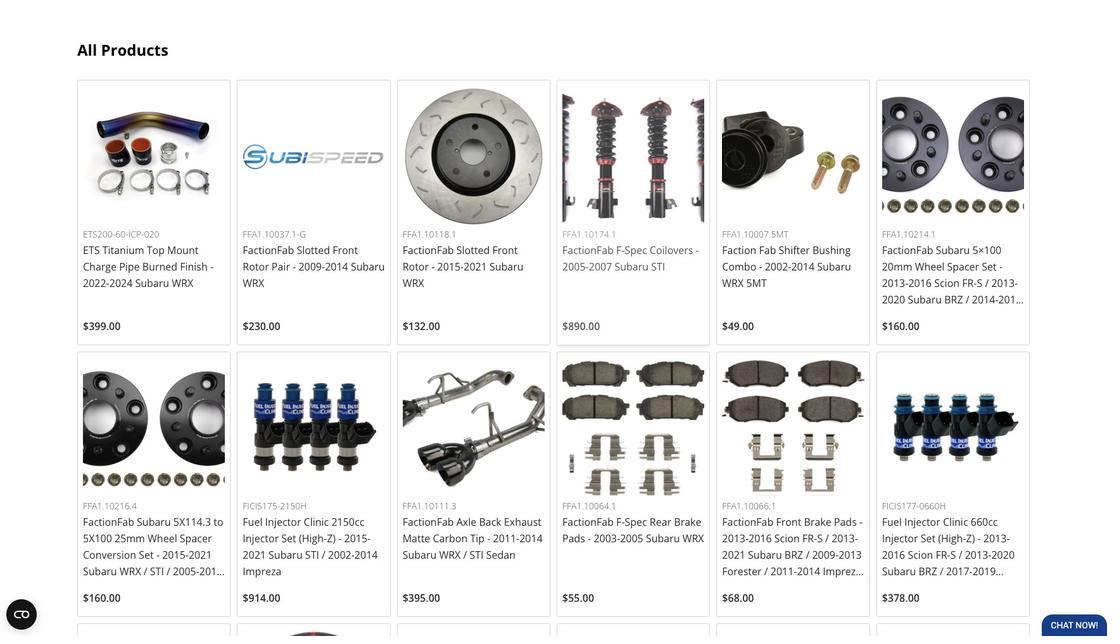 Task type: locate. For each thing, give the bounding box(es) containing it.
(high- down 2150h
[[299, 532, 327, 546]]

2020 inside ficis177-0660h fuel injector clinic 660cc injector set (high-z) - 2013- 2016 scion fr-s / 2013-2020 subaru brz / 2017-2019 toyota 86
[[992, 548, 1015, 562]]

- up 2013
[[860, 515, 863, 529]]

1 vertical spatial spec
[[625, 515, 647, 529]]

1 vertical spatial 2005-
[[173, 565, 199, 579]]

wrx down combo
[[722, 276, 744, 290]]

factionfab inside ffa1.10216.4 factionfab subaru 5x114.3 to 5x100 25mm wheel spacer conversion set - 2015-2021 subaru wrx / sti / 2005-2014 impreza
[[83, 515, 134, 529]]

sti inside ffa1.10111.3 factionfab axle back exhaust matte carbon tip - 2011-2014 subaru wrx / sti sedan
[[470, 548, 484, 562]]

0 horizontal spatial $160.00
[[83, 591, 121, 605]]

2 vertical spatial 2015-
[[162, 548, 189, 562]]

-
[[696, 243, 699, 257], [210, 260, 214, 274], [293, 260, 296, 274], [759, 260, 763, 274], [432, 260, 435, 274], [1000, 260, 1003, 274], [860, 515, 863, 529], [338, 532, 342, 546], [588, 532, 591, 546], [487, 532, 491, 546], [978, 532, 981, 546], [156, 548, 160, 562]]

1 vertical spatial brz
[[785, 548, 804, 562]]

wrx down carbon
[[439, 548, 461, 562]]

0 vertical spatial scion
[[935, 276, 960, 290]]

1 horizontal spatial $160.00
[[882, 319, 920, 333]]

exhaust
[[504, 515, 542, 529]]

2021 inside ffa1.10216.4 factionfab subaru 5x114.3 to 5x100 25mm wheel spacer conversion set - 2015-2021 subaru wrx / sti / 2005-2014 impreza
[[189, 548, 212, 562]]

- right conversion
[[156, 548, 160, 562]]

z) down 660cc
[[966, 532, 975, 546]]

2014 inside ffa1.10007.5mt faction fab shifter bushing combo - 2002-2014 subaru wrx 5mt
[[792, 260, 815, 274]]

- right pair
[[293, 260, 296, 274]]

$890.00
[[563, 319, 600, 333]]

ffa1.10007.5mt
[[722, 228, 789, 240]]

factionfab inside the ffa1.10064.1 factionfab f-spec rear brake pads - 2003-2005 subaru wrx
[[563, 515, 614, 529]]

2005- down ffa1.10174.1
[[563, 260, 589, 274]]

1 horizontal spatial fr-
[[936, 548, 951, 562]]

wrx inside ffa1.10007.5mt faction fab shifter bushing combo - 2002-2014 subaru wrx 5mt
[[722, 276, 744, 290]]

1 horizontal spatial 2020
[[992, 548, 1015, 562]]

ffa1.10064.1 factionfab f-spec rear brake pads - subaru models (inc. 2003-2005 wrx), image
[[563, 357, 705, 500]]

axle
[[457, 515, 477, 529]]

front
[[333, 243, 358, 257], [493, 243, 518, 257], [776, 515, 802, 529]]

set for s
[[982, 260, 997, 274]]

factionfab inside ffa1.10118.1 factionfab slotted front rotor - 2015-2021 subaru wrx
[[403, 243, 454, 257]]

ffa1.10066.1 factionfab front brake pads - 2013-2016 scion fr-s / 2013- 2021 subaru brz / 2009-2013 forester / 2011-2014 impreza / 2017-2021 toyota 86 / 2022 gr86
[[722, 500, 863, 612]]

factionfab down ffa1.10214.1
[[882, 243, 934, 257]]

- inside ffa1.10174.1 factionfab f-spec coilovers - 2005-2007 subaru sti
[[696, 243, 699, 257]]

0 vertical spatial forester
[[882, 309, 922, 323]]

spec for sti
[[625, 243, 647, 257]]

z)
[[327, 532, 336, 546], [966, 532, 975, 546]]

1 spec from the top
[[625, 243, 647, 257]]

1 z) from the left
[[327, 532, 336, 546]]

fuel down ficis175-
[[243, 515, 263, 529]]

spec inside the ffa1.10064.1 factionfab f-spec rear brake pads - 2003-2005 subaru wrx
[[625, 515, 647, 529]]

fuel down ficis177-
[[882, 515, 902, 529]]

0 horizontal spatial wheel
[[148, 532, 177, 546]]

ets200-
[[83, 228, 115, 240]]

z) inside ficis175-2150h fuel injector clinic 2150cc injector set (high-z) - 2015- 2021 subaru sti / 2002-2014 impreza
[[327, 532, 336, 546]]

1 horizontal spatial fuel
[[882, 515, 902, 529]]

2 (high- from the left
[[938, 532, 966, 546]]

factionfab down ffa1.10037.1-
[[243, 243, 294, 257]]

clinic down 2150h
[[304, 515, 329, 529]]

ffa1.10066.1 factionfab front brake pads - 2011-2014 wrx / 13+ ft86, image
[[722, 357, 865, 500]]

subaru inside the ffa1.10037.1-g factionfab slotted front rotor pair - 2009-2014 subaru wrx
[[351, 260, 385, 274]]

forester inside ffa1.10066.1 factionfab front brake pads - 2013-2016 scion fr-s / 2013- 2021 subaru brz / 2009-2013 forester / 2011-2014 impreza / 2017-2021 toyota 86 / 2022 gr86
[[722, 565, 762, 579]]

factionfab inside ffa1.10111.3 factionfab axle back exhaust matte carbon tip - 2011-2014 subaru wrx / sti sedan
[[403, 515, 454, 529]]

1 vertical spatial 2020
[[992, 548, 1015, 562]]

1 horizontal spatial (high-
[[938, 532, 966, 546]]

brz up 1998-
[[945, 293, 963, 307]]

finish
[[180, 260, 208, 274]]

- down "ffa1.10118.1"
[[432, 260, 435, 274]]

$68.00
[[722, 591, 754, 605]]

1 horizontal spatial 2017-
[[947, 565, 973, 579]]

$160.00 left 1998-
[[882, 319, 920, 333]]

2005- inside ffa1.10216.4 factionfab subaru 5x114.3 to 5x100 25mm wheel spacer conversion set - 2015-2021 subaru wrx / sti / 2005-2014 impreza
[[173, 565, 199, 579]]

(high- down 0660h
[[938, 532, 966, 546]]

wrx right the "2005"
[[683, 532, 704, 546]]

factionfab down the ffa1.10111.3 on the left bottom of page
[[403, 515, 454, 529]]

1 vertical spatial forester
[[722, 565, 762, 579]]

ffa1.10118.1 factionfab slotted front rotor - 2015-2021 subaru wrx
[[403, 228, 524, 290]]

2017- down 660cc
[[947, 565, 973, 579]]

factionfab down ffa1.10064.1
[[563, 515, 614, 529]]

2017- inside ffa1.10066.1 factionfab front brake pads - 2013-2016 scion fr-s / 2013- 2021 subaru brz / 2009-2013 forester / 2011-2014 impreza / 2017-2021 toyota 86 / 2022 gr86
[[729, 581, 755, 595]]

set inside ficis177-0660h fuel injector clinic 660cc injector set (high-z) - 2013- 2016 scion fr-s / 2013-2020 subaru brz / 2017-2019 toyota 86
[[921, 532, 936, 546]]

0 horizontal spatial rotor
[[243, 260, 269, 274]]

- inside ffa1.10118.1 factionfab slotted front rotor - 2015-2021 subaru wrx
[[432, 260, 435, 274]]

1 horizontal spatial slotted
[[457, 243, 490, 257]]

1 horizontal spatial clinic
[[943, 515, 968, 529]]

1 vertical spatial 2011-
[[771, 565, 797, 579]]

2020 up 1993-
[[882, 293, 906, 307]]

- right tip
[[487, 532, 491, 546]]

2024
[[109, 276, 133, 290]]

ffa1.10216.4 factionfab subaru 5x114.3 to 5x100 25mm wheel spacer conversion set - 2005+ subaru sti / 2015+ subaru wrx, image
[[83, 357, 225, 500]]

2014 inside the ffa1.10037.1-g factionfab slotted front rotor pair - 2009-2014 subaru wrx
[[325, 260, 348, 274]]

1 horizontal spatial 2015-
[[344, 532, 371, 546]]

1 horizontal spatial spacer
[[947, 260, 980, 274]]

1 f- from the top
[[617, 243, 625, 257]]

0 horizontal spatial z)
[[327, 532, 336, 546]]

- inside ffa1.10007.5mt faction fab shifter bushing combo - 2002-2014 subaru wrx 5mt
[[759, 260, 763, 274]]

1 vertical spatial $160.00
[[83, 591, 121, 605]]

2016 inside ficis177-0660h fuel injector clinic 660cc injector set (high-z) - 2013- 2016 scion fr-s / 2013-2020 subaru brz / 2017-2019 toyota 86
[[882, 548, 906, 562]]

open widget image
[[6, 599, 37, 630]]

2 vertical spatial brz
[[919, 565, 938, 579]]

0 vertical spatial f-
[[617, 243, 625, 257]]

brake
[[674, 515, 702, 529], [804, 515, 832, 529]]

conversion
[[83, 548, 136, 562]]

factionfab down ffa1.10174.1
[[563, 243, 614, 257]]

spacer down 5×100
[[947, 260, 980, 274]]

fuel
[[243, 515, 263, 529], [882, 515, 902, 529]]

set inside ffa1.10214.1 factionfab subaru 5×100 20mm wheel spacer set - 2013-2016 scion fr-s / 2013- 2020 subaru brz / 2014-2015 forester / 1998-2016 legacy / 1993-2016 impreza / 2019 toyota 86
[[982, 260, 997, 274]]

1 vertical spatial pads
[[563, 532, 585, 546]]

2002- inside ffa1.10007.5mt faction fab shifter bushing combo - 2002-2014 subaru wrx 5mt
[[765, 260, 792, 274]]

f- inside the ffa1.10064.1 factionfab f-spec rear brake pads - 2003-2005 subaru wrx
[[617, 515, 625, 529]]

scion inside ffa1.10066.1 factionfab front brake pads - 2013-2016 scion fr-s / 2013- 2021 subaru brz / 2009-2013 forester / 2011-2014 impreza / 2017-2021 toyota 86 / 2022 gr86
[[775, 532, 800, 546]]

2016 down 'ffa1.10066.1'
[[749, 532, 772, 546]]

wrx down finish
[[172, 276, 193, 290]]

1 horizontal spatial 2011-
[[771, 565, 797, 579]]

impreza up $914.00
[[243, 565, 282, 579]]

1 vertical spatial fr-
[[803, 532, 817, 546]]

wheel right "25mm"
[[148, 532, 177, 546]]

spec left 'coilovers'
[[625, 243, 647, 257]]

1 vertical spatial 2009-
[[812, 548, 839, 562]]

scion
[[935, 276, 960, 290], [775, 532, 800, 546], [908, 548, 933, 562]]

forester up $68.00
[[722, 565, 762, 579]]

86 inside ffa1.10214.1 factionfab subaru 5×100 20mm wheel spacer set - 2013-2016 scion fr-s / 2013- 2020 subaru brz / 2014-2015 forester / 1998-2016 legacy / 1993-2016 impreza / 2019 toyota 86
[[917, 342, 929, 356]]

0 vertical spatial fr-
[[963, 276, 977, 290]]

brz up $378.00
[[919, 565, 938, 579]]

0 horizontal spatial brz
[[785, 548, 804, 562]]

0 vertical spatial 2020
[[882, 293, 906, 307]]

1 vertical spatial spacer
[[180, 532, 212, 546]]

0 horizontal spatial clinic
[[304, 515, 329, 529]]

1 brake from the left
[[674, 515, 702, 529]]

sti
[[651, 260, 665, 274], [305, 548, 319, 562], [470, 548, 484, 562], [150, 565, 164, 579]]

2 brake from the left
[[804, 515, 832, 529]]

pads inside the ffa1.10064.1 factionfab f-spec rear brake pads - 2003-2005 subaru wrx
[[563, 532, 585, 546]]

2005
[[620, 532, 644, 546]]

subaru inside the ffa1.10064.1 factionfab f-spec rear brake pads - 2003-2005 subaru wrx
[[646, 532, 680, 546]]

0 vertical spatial pads
[[834, 515, 857, 529]]

rotor left pair
[[243, 260, 269, 274]]

1 slotted from the left
[[297, 243, 330, 257]]

fuel for fuel injector clinic 660cc injector set (high-z) - 2013- 2016 scion fr-s / 2013-2020 subaru brz / 2017-2019 toyota 86
[[882, 515, 902, 529]]

- up 5mt
[[759, 260, 763, 274]]

2011- inside ffa1.10066.1 factionfab front brake pads - 2013-2016 scion fr-s / 2013- 2021 subaru brz / 2009-2013 forester / 2011-2014 impreza / 2017-2021 toyota 86 / 2022 gr86
[[771, 565, 797, 579]]

slotted
[[297, 243, 330, 257], [457, 243, 490, 257]]

wrx up $230.00
[[243, 276, 264, 290]]

spec up the "2005"
[[625, 515, 647, 529]]

1 horizontal spatial brz
[[919, 565, 938, 579]]

2013-
[[882, 276, 909, 290], [992, 276, 1018, 290], [722, 532, 749, 546], [832, 532, 858, 546], [984, 532, 1010, 546], [965, 548, 992, 562]]

660cc
[[971, 515, 998, 529]]

2014 inside ffa1.10111.3 factionfab axle back exhaust matte carbon tip - 2011-2014 subaru wrx / sti sedan
[[520, 532, 543, 546]]

1 (high- from the left
[[299, 532, 327, 546]]

2019 down 660cc
[[973, 565, 996, 579]]

clinic inside ficis175-2150h fuel injector clinic 2150cc injector set (high-z) - 2015- 2021 subaru sti / 2002-2014 impreza
[[304, 515, 329, 529]]

2015- down 5x114.3
[[162, 548, 189, 562]]

$160.00 for factionfab subaru 5×100 20mm wheel spacer set - 2013-2016 scion fr-s / 2013- 2020 subaru brz / 2014-2015 forester / 1998-2016 legacy / 1993-2016 impreza / 2019 toyota 86
[[882, 319, 920, 333]]

ffa1.10037.1-g factionfab slotted front rotor pair - 2009-2014 subaru wrx
[[243, 228, 385, 290]]

forester inside ffa1.10214.1 factionfab subaru 5×100 20mm wheel spacer set - 2013-2016 scion fr-s / 2013- 2020 subaru brz / 2014-2015 forester / 1998-2016 legacy / 1993-2016 impreza / 2019 toyota 86
[[882, 309, 922, 323]]

s inside ffa1.10214.1 factionfab subaru 5×100 20mm wheel spacer set - 2013-2016 scion fr-s / 2013- 2020 subaru brz / 2014-2015 forester / 1998-2016 legacy / 1993-2016 impreza / 2019 toyota 86
[[977, 276, 983, 290]]

2 slotted from the left
[[457, 243, 490, 257]]

0 horizontal spatial 2009-
[[299, 260, 325, 274]]

factionfab down "ffa1.10118.1"
[[403, 243, 454, 257]]

2014
[[325, 260, 348, 274], [792, 260, 815, 274], [520, 532, 543, 546], [355, 548, 378, 562], [199, 565, 223, 579], [797, 565, 821, 579]]

fab
[[759, 243, 776, 257]]

f- down ffa1.10174.1
[[617, 243, 625, 257]]

1 vertical spatial scion
[[775, 532, 800, 546]]

0 vertical spatial spec
[[625, 243, 647, 257]]

forester
[[882, 309, 922, 323], [722, 565, 762, 579]]

set down "25mm"
[[139, 548, 154, 562]]

brz inside ficis177-0660h fuel injector clinic 660cc injector set (high-z) - 2013- 2016 scion fr-s / 2013-2020 subaru brz / 2017-2019 toyota 86
[[919, 565, 938, 579]]

2 fuel from the left
[[882, 515, 902, 529]]

0 vertical spatial 2017-
[[947, 565, 973, 579]]

2002- down fab
[[765, 260, 792, 274]]

- down 5×100
[[1000, 260, 1003, 274]]

g
[[300, 228, 306, 240]]

2016 down 2014-
[[957, 309, 980, 323]]

1 vertical spatial f-
[[617, 515, 625, 529]]

impreza inside ffa1.10216.4 factionfab subaru 5x114.3 to 5x100 25mm wheel spacer conversion set - 2015-2021 subaru wrx / sti / 2005-2014 impreza
[[83, 581, 122, 595]]

factionfab down 'ffa1.10066.1'
[[722, 515, 774, 529]]

brake inside the ffa1.10064.1 factionfab f-spec rear brake pads - 2003-2005 subaru wrx
[[674, 515, 702, 529]]

1 horizontal spatial rotor
[[403, 260, 429, 274]]

0 vertical spatial 2002-
[[765, 260, 792, 274]]

2016 right 2013
[[882, 548, 906, 562]]

factionfab inside ffa1.10066.1 factionfab front brake pads - 2013-2016 scion fr-s / 2013- 2021 subaru brz / 2009-2013 forester / 2011-2014 impreza / 2017-2021 toyota 86 / 2022 gr86
[[722, 515, 774, 529]]

2009- inside the ffa1.10037.1-g factionfab slotted front rotor pair - 2009-2014 subaru wrx
[[299, 260, 325, 274]]

2 horizontal spatial brz
[[945, 293, 963, 307]]

0 vertical spatial s
[[977, 276, 983, 290]]

f- up the "2005"
[[617, 515, 625, 529]]

slotted inside the ffa1.10037.1-g factionfab slotted front rotor pair - 2009-2014 subaru wrx
[[297, 243, 330, 257]]

(high-
[[299, 532, 327, 546], [938, 532, 966, 546]]

2019 down legacy on the right of the page
[[982, 326, 1005, 340]]

/
[[985, 276, 989, 290], [966, 293, 970, 307], [924, 309, 928, 323], [1018, 309, 1021, 323], [976, 326, 980, 340], [826, 532, 829, 546], [322, 548, 326, 562], [806, 548, 810, 562], [463, 548, 467, 562], [959, 548, 963, 562], [144, 565, 147, 579], [167, 565, 170, 579], [765, 565, 768, 579], [940, 565, 944, 579], [722, 581, 726, 595], [830, 581, 834, 595]]

carbon
[[433, 532, 468, 546]]

2016
[[909, 276, 932, 290], [957, 309, 980, 323], [909, 326, 932, 340], [749, 532, 772, 546], [882, 548, 906, 562]]

1 vertical spatial 2015-
[[344, 532, 371, 546]]

rear
[[650, 515, 672, 529]]

- inside the ffa1.10037.1-g factionfab slotted front rotor pair - 2009-2014 subaru wrx
[[293, 260, 296, 274]]

(high- for fr-
[[938, 532, 966, 546]]

scion up $378.00
[[908, 548, 933, 562]]

spacer down 5x114.3
[[180, 532, 212, 546]]

fuel inside ficis175-2150h fuel injector clinic 2150cc injector set (high-z) - 2015- 2021 subaru sti / 2002-2014 impreza
[[243, 515, 263, 529]]

subispeed logo image
[[244, 144, 384, 169]]

impreza up 2022
[[823, 565, 862, 579]]

toyota right 2022
[[882, 581, 914, 595]]

set down 0660h
[[921, 532, 936, 546]]

2150cc
[[332, 515, 365, 529]]

impreza down 1998-
[[935, 326, 973, 340]]

(high- inside ficis175-2150h fuel injector clinic 2150cc injector set (high-z) - 2015- 2021 subaru sti / 2002-2014 impreza
[[299, 532, 327, 546]]

rotor
[[243, 260, 269, 274], [403, 260, 429, 274]]

1 horizontal spatial s
[[951, 548, 956, 562]]

1 horizontal spatial front
[[493, 243, 518, 257]]

2 horizontal spatial scion
[[935, 276, 960, 290]]

f-
[[617, 243, 625, 257], [617, 515, 625, 529]]

1 vertical spatial 2002-
[[328, 548, 355, 562]]

factionfab for factionfab front brake pads - 2013-2016 scion fr-s / 2013- 2021 subaru brz / 2009-2013 forester / 2011-2014 impreza / 2017-2021 toyota 86 / 2022 gr86
[[722, 515, 774, 529]]

ficis175-2150h fuel injector clinic 2150cc injector set (high-z) - 2015-2020 subaru sti, image
[[243, 357, 385, 500]]

$160.00 down conversion
[[83, 591, 121, 605]]

2017- up gr86
[[729, 581, 755, 595]]

1 horizontal spatial z)
[[966, 532, 975, 546]]

mount
[[167, 243, 199, 257]]

2 z) from the left
[[966, 532, 975, 546]]

0 horizontal spatial front
[[333, 243, 358, 257]]

2015- inside ficis175-2150h fuel injector clinic 2150cc injector set (high-z) - 2015- 2021 subaru sti / 2002-2014 impreza
[[344, 532, 371, 546]]

scion down 'ffa1.10066.1'
[[775, 532, 800, 546]]

factionfab down ffa1.10216.4
[[83, 515, 134, 529]]

- right 'coilovers'
[[696, 243, 699, 257]]

spec
[[625, 243, 647, 257], [625, 515, 647, 529]]

clinic
[[304, 515, 329, 529], [943, 515, 968, 529]]

0660h
[[920, 500, 946, 512]]

rotor inside ffa1.10118.1 factionfab slotted front rotor - 2015-2021 subaru wrx
[[403, 260, 429, 274]]

forester up 1993-
[[882, 309, 922, 323]]

2020
[[882, 293, 906, 307], [992, 548, 1015, 562]]

impreza down conversion
[[83, 581, 122, 595]]

z) down 2150cc
[[327, 532, 336, 546]]

1 horizontal spatial forester
[[882, 309, 922, 323]]

set down 5×100
[[982, 260, 997, 274]]

1 vertical spatial wheel
[[148, 532, 177, 546]]

0 vertical spatial 2019
[[982, 326, 1005, 340]]

2 vertical spatial s
[[951, 548, 956, 562]]

titanium
[[102, 243, 144, 257]]

1 horizontal spatial wheel
[[915, 260, 945, 274]]

all products
[[77, 39, 168, 60]]

impreza inside ffa1.10214.1 factionfab subaru 5×100 20mm wheel spacer set - 2013-2016 scion fr-s / 2013- 2020 subaru brz / 2014-2015 forester / 1998-2016 legacy / 1993-2016 impreza / 2019 toyota 86
[[935, 326, 973, 340]]

factionfab for factionfab f-spec coilovers - 2005-2007 subaru sti
[[563, 243, 614, 257]]

0 vertical spatial wheel
[[915, 260, 945, 274]]

0 horizontal spatial slotted
[[297, 243, 330, 257]]

fuel for fuel injector clinic 2150cc injector set (high-z) - 2015- 2021 subaru sti / 2002-2014 impreza
[[243, 515, 263, 529]]

0 vertical spatial brz
[[945, 293, 963, 307]]

wrx up $132.00
[[403, 276, 424, 290]]

factionfab inside ffa1.10214.1 factionfab subaru 5×100 20mm wheel spacer set - 2013-2016 scion fr-s / 2013- 2020 subaru brz / 2014-2015 forester / 1998-2016 legacy / 1993-2016 impreza / 2019 toyota 86
[[882, 243, 934, 257]]

slotted down "ffa1.10118.1"
[[457, 243, 490, 257]]

- down 2150cc
[[338, 532, 342, 546]]

slotted down g
[[297, 243, 330, 257]]

set down 2150h
[[282, 532, 296, 546]]

0 horizontal spatial (high-
[[299, 532, 327, 546]]

clinic inside ficis177-0660h fuel injector clinic 660cc injector set (high-z) - 2013- 2016 scion fr-s / 2013-2020 subaru brz / 2017-2019 toyota 86
[[943, 515, 968, 529]]

injector down 2150h
[[265, 515, 301, 529]]

2009- up 2022
[[812, 548, 839, 562]]

injector down ficis175-
[[243, 532, 279, 546]]

2 rotor from the left
[[403, 260, 429, 274]]

- inside ets200-60-icp-020 ets titanium top mount charge pipe burned finish - 2022-2024 subaru wrx
[[210, 260, 214, 274]]

2014 inside ffa1.10216.4 factionfab subaru 5x114.3 to 5x100 25mm wheel spacer conversion set - 2015-2021 subaru wrx / sti / 2005-2014 impreza
[[199, 565, 223, 579]]

2009- right pair
[[299, 260, 325, 274]]

2016 down 1998-
[[909, 326, 932, 340]]

wheel right 20mm
[[915, 260, 945, 274]]

0 horizontal spatial 2005-
[[173, 565, 199, 579]]

$378.00
[[882, 591, 920, 605]]

2 horizontal spatial 2015-
[[437, 260, 464, 274]]

1 horizontal spatial 2009-
[[812, 548, 839, 562]]

toyota inside ffa1.10066.1 factionfab front brake pads - 2013-2016 scion fr-s / 2013- 2021 subaru brz / 2009-2013 forester / 2011-2014 impreza / 2017-2021 toyota 86 / 2022 gr86
[[781, 581, 813, 595]]

1 clinic from the left
[[304, 515, 329, 529]]

2 f- from the top
[[617, 515, 625, 529]]

1 horizontal spatial brake
[[804, 515, 832, 529]]

2016 inside ffa1.10066.1 factionfab front brake pads - 2013-2016 scion fr-s / 2013- 2021 subaru brz / 2009-2013 forester / 2011-2014 impreza / 2017-2021 toyota 86 / 2022 gr86
[[749, 532, 772, 546]]

0 horizontal spatial pads
[[563, 532, 585, 546]]

1 vertical spatial s
[[817, 532, 823, 546]]

subaru inside ficis175-2150h fuel injector clinic 2150cc injector set (high-z) - 2015- 2021 subaru sti / 2002-2014 impreza
[[269, 548, 303, 562]]

0 vertical spatial $160.00
[[882, 319, 920, 333]]

toyota inside ffa1.10214.1 factionfab subaru 5×100 20mm wheel spacer set - 2013-2016 scion fr-s / 2013- 2020 subaru brz / 2014-2015 forester / 1998-2016 legacy / 1993-2016 impreza / 2019 toyota 86
[[882, 342, 914, 356]]

2 clinic from the left
[[943, 515, 968, 529]]

86
[[917, 342, 929, 356], [816, 581, 827, 595], [917, 581, 929, 595]]

1993-
[[882, 326, 909, 340]]

factionfab
[[243, 243, 294, 257], [563, 243, 614, 257], [403, 243, 454, 257], [882, 243, 934, 257], [83, 515, 134, 529], [563, 515, 614, 529], [722, 515, 774, 529], [403, 515, 454, 529]]

injector
[[265, 515, 301, 529], [905, 515, 941, 529], [243, 532, 279, 546], [882, 532, 918, 546]]

5mt
[[747, 276, 767, 290]]

f- for 2003-
[[617, 515, 625, 529]]

rotor down "ffa1.10118.1"
[[403, 260, 429, 274]]

2011-
[[493, 532, 520, 546], [771, 565, 797, 579]]

ffa1.10205.3 factionfab steering wheel carbon and suede - 2008-2014 subaru wrx/sti, image
[[243, 629, 385, 636]]

1 horizontal spatial 2002-
[[765, 260, 792, 274]]

1 horizontal spatial scion
[[908, 548, 933, 562]]

0 horizontal spatial fuel
[[243, 515, 263, 529]]

2 horizontal spatial fr-
[[963, 276, 977, 290]]

toyota down 1993-
[[882, 342, 914, 356]]

0 vertical spatial 2009-
[[299, 260, 325, 274]]

0 horizontal spatial fr-
[[803, 532, 817, 546]]

2020 down 660cc
[[992, 548, 1015, 562]]

back
[[479, 515, 502, 529]]

ets200-60-icp-020 ets titanium top mount charge pipe burned finish - subaru wrx 2022+, image
[[83, 86, 225, 228]]

brz
[[945, 293, 963, 307], [785, 548, 804, 562], [919, 565, 938, 579]]

2 horizontal spatial front
[[776, 515, 802, 529]]

z) for 2150cc
[[327, 532, 336, 546]]

brz left 2013
[[785, 548, 804, 562]]

charge
[[83, 260, 117, 274]]

0 horizontal spatial 2020
[[882, 293, 906, 307]]

2016 down 20mm
[[909, 276, 932, 290]]

0 horizontal spatial 2017-
[[729, 581, 755, 595]]

1 horizontal spatial pads
[[834, 515, 857, 529]]

spec for 2005
[[625, 515, 647, 529]]

- down 660cc
[[978, 532, 981, 546]]

0 vertical spatial 2011-
[[493, 532, 520, 546]]

subaru inside ffa1.10066.1 factionfab front brake pads - 2013-2016 scion fr-s / 2013- 2021 subaru brz / 2009-2013 forester / 2011-2014 impreza / 2017-2021 toyota 86 / 2022 gr86
[[748, 548, 782, 562]]

subaru inside ffa1.10118.1 factionfab slotted front rotor - 2015-2021 subaru wrx
[[490, 260, 524, 274]]

1 vertical spatial 2017-
[[729, 581, 755, 595]]

fr- inside ffa1.10066.1 factionfab front brake pads - 2013-2016 scion fr-s / 2013- 2021 subaru brz / 2009-2013 forester / 2011-2014 impreza / 2017-2021 toyota 86 / 2022 gr86
[[803, 532, 817, 546]]

2015- down "ffa1.10118.1"
[[437, 260, 464, 274]]

subaru
[[936, 243, 970, 257], [351, 260, 385, 274], [615, 260, 649, 274], [817, 260, 851, 274], [490, 260, 524, 274], [135, 276, 169, 290], [908, 293, 942, 307], [137, 515, 171, 529], [646, 532, 680, 546], [269, 548, 303, 562], [748, 548, 782, 562], [403, 548, 437, 562], [83, 565, 117, 579], [882, 565, 916, 579]]

0 vertical spatial 2015-
[[437, 260, 464, 274]]

(high- inside ficis177-0660h fuel injector clinic 660cc injector set (high-z) - 2013- 2016 scion fr-s / 2013-2020 subaru brz / 2017-2019 toyota 86
[[938, 532, 966, 546]]

2005- inside ffa1.10174.1 factionfab f-spec coilovers - 2005-2007 subaru sti
[[563, 260, 589, 274]]

sti inside ffa1.10174.1 factionfab f-spec coilovers - 2005-2007 subaru sti
[[651, 260, 665, 274]]

pads left 2003-
[[563, 532, 585, 546]]

0 vertical spatial 2005-
[[563, 260, 589, 274]]

2015- down 2150cc
[[344, 532, 371, 546]]

2 spec from the top
[[625, 515, 647, 529]]

2015-
[[437, 260, 464, 274], [344, 532, 371, 546], [162, 548, 189, 562]]

z) inside ficis177-0660h fuel injector clinic 660cc injector set (high-z) - 2013- 2016 scion fr-s / 2013-2020 subaru brz / 2017-2019 toyota 86
[[966, 532, 975, 546]]

2021 inside ffa1.10118.1 factionfab slotted front rotor - 2015-2021 subaru wrx
[[464, 260, 487, 274]]

1 horizontal spatial 2005-
[[563, 260, 589, 274]]

0 horizontal spatial brake
[[674, 515, 702, 529]]

$55.00
[[563, 591, 594, 605]]

1 rotor from the left
[[243, 260, 269, 274]]

- right finish
[[210, 260, 214, 274]]

0 horizontal spatial 2011-
[[493, 532, 520, 546]]

toyota left 2022
[[781, 581, 813, 595]]

2021
[[464, 260, 487, 274], [189, 548, 212, 562], [243, 548, 266, 562], [722, 548, 746, 562], [755, 581, 778, 595]]

2009-
[[299, 260, 325, 274], [812, 548, 839, 562]]

- left 2003-
[[588, 532, 591, 546]]

wrx inside the ffa1.10064.1 factionfab f-spec rear brake pads - 2003-2005 subaru wrx
[[683, 532, 704, 546]]

1 vertical spatial 2019
[[973, 565, 996, 579]]

0 horizontal spatial 2002-
[[328, 548, 355, 562]]

2002- down 2150cc
[[328, 548, 355, 562]]

2005-
[[563, 260, 589, 274], [173, 565, 199, 579]]

0 vertical spatial spacer
[[947, 260, 980, 274]]

2 vertical spatial fr-
[[936, 548, 951, 562]]

0 horizontal spatial scion
[[775, 532, 800, 546]]

2005- down 5x114.3
[[173, 565, 199, 579]]

2 horizontal spatial s
[[977, 276, 983, 290]]

2019
[[982, 326, 1005, 340], [973, 565, 996, 579]]

0 horizontal spatial 2015-
[[162, 548, 189, 562]]

pads up 2013
[[834, 515, 857, 529]]

ffa1.10118.1 factionfab slotted front rotor - 2015+ wrx, image
[[403, 86, 545, 228]]

0 horizontal spatial s
[[817, 532, 823, 546]]

scion up 1998-
[[935, 276, 960, 290]]

wrx down conversion
[[120, 565, 141, 579]]

0 horizontal spatial forester
[[722, 565, 762, 579]]

0 horizontal spatial spacer
[[180, 532, 212, 546]]

impreza
[[935, 326, 973, 340], [243, 565, 282, 579], [823, 565, 862, 579], [83, 581, 122, 595]]

2 vertical spatial scion
[[908, 548, 933, 562]]

wrx inside ffa1.10216.4 factionfab subaru 5x114.3 to 5x100 25mm wheel spacer conversion set - 2015-2021 subaru wrx / sti / 2005-2014 impreza
[[120, 565, 141, 579]]

clinic down 0660h
[[943, 515, 968, 529]]

1 fuel from the left
[[243, 515, 263, 529]]



Task type: describe. For each thing, give the bounding box(es) containing it.
icp-
[[128, 228, 144, 240]]

slotted inside ffa1.10118.1 factionfab slotted front rotor - 2015-2021 subaru wrx
[[457, 243, 490, 257]]

ffa1.10111.3 factionfab axle back exhaust matte carbon tip - 2011-2014 subaru wrx / sti sedan
[[403, 500, 543, 562]]

sti inside ffa1.10216.4 factionfab subaru 5x114.3 to 5x100 25mm wheel spacer conversion set - 2015-2021 subaru wrx / sti / 2005-2014 impreza
[[150, 565, 164, 579]]

2022
[[836, 581, 860, 595]]

factionfab for factionfab slotted front rotor - 2015-2021 subaru wrx
[[403, 243, 454, 257]]

s inside ficis177-0660h fuel injector clinic 660cc injector set (high-z) - 2013- 2016 scion fr-s / 2013-2020 subaru brz / 2017-2019 toyota 86
[[951, 548, 956, 562]]

ffa1.10118.1
[[403, 228, 457, 240]]

wrx inside ets200-60-icp-020 ets titanium top mount charge pipe burned finish - 2022-2024 subaru wrx
[[172, 276, 193, 290]]

products
[[101, 39, 168, 60]]

clinic for 660cc
[[943, 515, 968, 529]]

f- for subaru
[[617, 243, 625, 257]]

2022-
[[83, 276, 109, 290]]

ficis177-0660h fic frs/brz 660cc injectors, image
[[882, 357, 1024, 500]]

front inside ffa1.10118.1 factionfab slotted front rotor - 2015-2021 subaru wrx
[[493, 243, 518, 257]]

ffa1.10111.3
[[403, 500, 457, 512]]

subaru inside ets200-60-icp-020 ets titanium top mount charge pipe burned finish - 2022-2024 subaru wrx
[[135, 276, 169, 290]]

- inside ffa1.10214.1 factionfab subaru 5×100 20mm wheel spacer set - 2013-2016 scion fr-s / 2013- 2020 subaru brz / 2014-2015 forester / 1998-2016 legacy / 1993-2016 impreza / 2019 toyota 86
[[1000, 260, 1003, 274]]

injector down ficis177-
[[882, 532, 918, 546]]

ffa1.10214.1
[[882, 228, 936, 240]]

to
[[214, 515, 223, 529]]

subaru inside ffa1.10007.5mt faction fab shifter bushing combo - 2002-2014 subaru wrx 5mt
[[817, 260, 851, 274]]

pair
[[272, 260, 290, 274]]

wrx inside ffa1.10111.3 factionfab axle back exhaust matte carbon tip - 2011-2014 subaru wrx / sti sedan
[[439, 548, 461, 562]]

tip
[[470, 532, 485, 546]]

ficis175-2150h fuel injector clinic 2150cc injector set (high-z) - 2015- 2021 subaru sti / 2002-2014 impreza
[[243, 500, 378, 579]]

/ inside ffa1.10111.3 factionfab axle back exhaust matte carbon tip - 2011-2014 subaru wrx / sti sedan
[[463, 548, 467, 562]]

ficis177-0660h fuel injector clinic 660cc injector set (high-z) - 2013- 2016 scion fr-s / 2013-2020 subaru brz / 2017-2019 toyota 86
[[882, 500, 1015, 595]]

rotor inside the ffa1.10037.1-g factionfab slotted front rotor pair - 2009-2014 subaru wrx
[[243, 260, 269, 274]]

2017- inside ficis177-0660h fuel injector clinic 660cc injector set (high-z) - 2013- 2016 scion fr-s / 2013-2020 subaru brz / 2017-2019 toyota 86
[[947, 565, 973, 579]]

60-
[[115, 228, 128, 240]]

2019 inside ficis177-0660h fuel injector clinic 660cc injector set (high-z) - 2013- 2016 scion fr-s / 2013-2020 subaru brz / 2017-2019 toyota 86
[[973, 565, 996, 579]]

86 inside ficis177-0660h fuel injector clinic 660cc injector set (high-z) - 2013- 2016 scion fr-s / 2013-2020 subaru brz / 2017-2019 toyota 86
[[917, 581, 929, 595]]

- inside ficis177-0660h fuel injector clinic 660cc injector set (high-z) - 2013- 2016 scion fr-s / 2013-2020 subaru brz / 2017-2019 toyota 86
[[978, 532, 981, 546]]

fr- inside ffa1.10214.1 factionfab subaru 5×100 20mm wheel spacer set - 2013-2016 scion fr-s / 2013- 2020 subaru brz / 2014-2015 forester / 1998-2016 legacy / 1993-2016 impreza / 2019 toyota 86
[[963, 276, 977, 290]]

ficis175-
[[243, 500, 280, 512]]

/ inside ficis175-2150h fuel injector clinic 2150cc injector set (high-z) - 2015- 2021 subaru sti / 2002-2014 impreza
[[322, 548, 326, 562]]

subaru inside ficis177-0660h fuel injector clinic 660cc injector set (high-z) - 2013- 2016 scion fr-s / 2013-2020 subaru brz / 2017-2019 toyota 86
[[882, 565, 916, 579]]

subaru inside ffa1.10111.3 factionfab axle back exhaust matte carbon tip - 2011-2014 subaru wrx / sti sedan
[[403, 548, 437, 562]]

2011- inside ffa1.10111.3 factionfab axle back exhaust matte carbon tip - 2011-2014 subaru wrx / sti sedan
[[493, 532, 520, 546]]

ets200-60-icp-020 ets titanium top mount charge pipe burned finish - 2022-2024 subaru wrx
[[83, 228, 214, 290]]

$160.00 for factionfab subaru 5x114.3 to 5x100 25mm wheel spacer conversion set - 2015-2021 subaru wrx / sti / 2005-2014 impreza
[[83, 591, 121, 605]]

factionfab for factionfab subaru 5x114.3 to 5x100 25mm wheel spacer conversion set - 2015-2021 subaru wrx / sti / 2005-2014 impreza
[[83, 515, 134, 529]]

z) for 660cc
[[966, 532, 975, 546]]

- inside ffa1.10111.3 factionfab axle back exhaust matte carbon tip - 2011-2014 subaru wrx / sti sedan
[[487, 532, 491, 546]]

- inside ffa1.10216.4 factionfab subaru 5x114.3 to 5x100 25mm wheel spacer conversion set - 2015-2021 subaru wrx / sti / 2005-2014 impreza
[[156, 548, 160, 562]]

2009- inside ffa1.10066.1 factionfab front brake pads - 2013-2016 scion fr-s / 2013- 2021 subaru brz / 2009-2013 forester / 2011-2014 impreza / 2017-2021 toyota 86 / 2022 gr86
[[812, 548, 839, 562]]

2015- inside ffa1.10118.1 factionfab slotted front rotor - 2015-2021 subaru wrx
[[437, 260, 464, 274]]

factionfab for factionfab axle back exhaust matte carbon tip - 2011-2014 subaru wrx / sti sedan
[[403, 515, 454, 529]]

20mm
[[882, 260, 913, 274]]

picture of factionfab axle back exhaust matte carbon tip - 2011-2014 subaru wrx / sti sedan image
[[403, 357, 545, 500]]

brz inside ffa1.10066.1 factionfab front brake pads - 2013-2016 scion fr-s / 2013- 2021 subaru brz / 2009-2013 forester / 2011-2014 impreza / 2017-2021 toyota 86 / 2022 gr86
[[785, 548, 804, 562]]

sedan
[[486, 548, 516, 562]]

86 inside ffa1.10066.1 factionfab front brake pads - 2013-2016 scion fr-s / 2013- 2021 subaru brz / 2009-2013 forester / 2011-2014 impreza / 2017-2021 toyota 86 / 2022 gr86
[[816, 581, 827, 595]]

2020 inside ffa1.10214.1 factionfab subaru 5×100 20mm wheel spacer set - 2013-2016 scion fr-s / 2013- 2020 subaru brz / 2014-2015 forester / 1998-2016 legacy / 1993-2016 impreza / 2019 toyota 86
[[882, 293, 906, 307]]

- inside ficis175-2150h fuel injector clinic 2150cc injector set (high-z) - 2015- 2021 subaru sti / 2002-2014 impreza
[[338, 532, 342, 546]]

ffa1.10066.1
[[722, 500, 776, 512]]

2002- inside ficis175-2150h fuel injector clinic 2150cc injector set (high-z) - 2015- 2021 subaru sti / 2002-2014 impreza
[[328, 548, 355, 562]]

burned
[[142, 260, 177, 274]]

- inside the ffa1.10064.1 factionfab f-spec rear brake pads - 2003-2005 subaru wrx
[[588, 532, 591, 546]]

2007
[[589, 260, 612, 274]]

fr- inside ficis177-0660h fuel injector clinic 660cc injector set (high-z) - 2013- 2016 scion fr-s / 2013-2020 subaru brz / 2017-2019 toyota 86
[[936, 548, 951, 562]]

factionfab for factionfab f-spec rear brake pads - 2003-2005 subaru wrx
[[563, 515, 614, 529]]

$230.00
[[243, 319, 280, 333]]

coilovers
[[650, 243, 693, 257]]

1998-
[[931, 309, 957, 323]]

toyota inside ficis177-0660h fuel injector clinic 660cc injector set (high-z) - 2013- 2016 scion fr-s / 2013-2020 subaru brz / 2017-2019 toyota 86
[[882, 581, 914, 595]]

5x100
[[83, 532, 112, 546]]

impreza inside ficis175-2150h fuel injector clinic 2150cc injector set (high-z) - 2015- 2021 subaru sti / 2002-2014 impreza
[[243, 565, 282, 579]]

combo
[[722, 260, 757, 274]]

2150h
[[280, 500, 307, 512]]

ffa1.10064.1
[[563, 500, 617, 512]]

2015
[[999, 293, 1022, 307]]

25mm
[[115, 532, 145, 546]]

legacy
[[983, 309, 1015, 323]]

2014 inside ficis175-2150h fuel injector clinic 2150cc injector set (high-z) - 2015- 2021 subaru sti / 2002-2014 impreza
[[355, 548, 378, 562]]

2015- inside ffa1.10216.4 factionfab subaru 5x114.3 to 5x100 25mm wheel spacer conversion set - 2015-2021 subaru wrx / sti / 2005-2014 impreza
[[162, 548, 189, 562]]

$132.00
[[403, 319, 440, 333]]

scion inside ficis177-0660h fuel injector clinic 660cc injector set (high-z) - 2013- 2016 scion fr-s / 2013-2020 subaru brz / 2017-2019 toyota 86
[[908, 548, 933, 562]]

scion inside ffa1.10214.1 factionfab subaru 5×100 20mm wheel spacer set - 2013-2016 scion fr-s / 2013- 2020 subaru brz / 2014-2015 forester / 1998-2016 legacy / 1993-2016 impreza / 2019 toyota 86
[[935, 276, 960, 290]]

$395.00
[[403, 591, 440, 605]]

front inside ffa1.10066.1 factionfab front brake pads - 2013-2016 scion fr-s / 2013- 2021 subaru brz / 2009-2013 forester / 2011-2014 impreza / 2017-2021 toyota 86 / 2022 gr86
[[776, 515, 802, 529]]

pipe
[[119, 260, 140, 274]]

clinic for 2150cc
[[304, 515, 329, 529]]

injector down 0660h
[[905, 515, 941, 529]]

set for subaru
[[282, 532, 296, 546]]

sti inside ficis175-2150h fuel injector clinic 2150cc injector set (high-z) - 2015- 2021 subaru sti / 2002-2014 impreza
[[305, 548, 319, 562]]

wrx inside ffa1.10118.1 factionfab slotted front rotor - 2015-2021 subaru wrx
[[403, 276, 424, 290]]

spacer inside ffa1.10216.4 factionfab subaru 5x114.3 to 5x100 25mm wheel spacer conversion set - 2015-2021 subaru wrx / sti / 2005-2014 impreza
[[180, 532, 212, 546]]

spacer inside ffa1.10214.1 factionfab subaru 5×100 20mm wheel spacer set - 2013-2016 scion fr-s / 2013- 2020 subaru brz / 2014-2015 forester / 1998-2016 legacy / 1993-2016 impreza / 2019 toyota 86
[[947, 260, 980, 274]]

ffa1.10174.1 factionfab f-spec coilovers - 2005-2007 subaru sti, image
[[563, 86, 705, 228]]

pads inside ffa1.10066.1 factionfab front brake pads - 2013-2016 scion fr-s / 2013- 2021 subaru brz / 2009-2013 forester / 2011-2014 impreza / 2017-2021 toyota 86 / 2022 gr86
[[834, 515, 857, 529]]

2003-
[[594, 532, 620, 546]]

ets
[[83, 243, 100, 257]]

- inside ffa1.10066.1 factionfab front brake pads - 2013-2016 scion fr-s / 2013- 2021 subaru brz / 2009-2013 forester / 2011-2014 impreza / 2017-2021 toyota 86 / 2022 gr86
[[860, 515, 863, 529]]

gr86
[[722, 598, 748, 612]]

impreza inside ffa1.10066.1 factionfab front brake pads - 2013-2016 scion fr-s / 2013- 2021 subaru brz / 2009-2013 forester / 2011-2014 impreza / 2017-2021 toyota 86 / 2022 gr86
[[823, 565, 862, 579]]

all
[[77, 39, 97, 60]]

factionfab for factionfab subaru 5×100 20mm wheel spacer set - 2013-2016 scion fr-s / 2013- 2020 subaru brz / 2014-2015 forester / 1998-2016 legacy / 1993-2016 impreza / 2019 toyota 86
[[882, 243, 934, 257]]

$49.00
[[722, 319, 754, 333]]

brz inside ffa1.10214.1 factionfab subaru 5×100 20mm wheel spacer set - 2013-2016 scion fr-s / 2013- 2020 subaru brz / 2014-2015 forester / 1998-2016 legacy / 1993-2016 impreza / 2019 toyota 86
[[945, 293, 963, 307]]

ffa1.10007.5mt faction fab shifter bushing combo - 2002-2014 subaru wrx 5mt
[[722, 228, 851, 290]]

picture of faction fab shifter bushing combo - 2002-2014 subaru wrx 5mt image
[[722, 86, 865, 228]]

wrx inside the ffa1.10037.1-g factionfab slotted front rotor pair - 2009-2014 subaru wrx
[[243, 276, 264, 290]]

factionfab inside the ffa1.10037.1-g factionfab slotted front rotor pair - 2009-2014 subaru wrx
[[243, 243, 294, 257]]

ffa1.10037.1-
[[243, 228, 300, 240]]

2014 inside ffa1.10066.1 factionfab front brake pads - 2013-2016 scion fr-s / 2013- 2021 subaru brz / 2009-2013 forester / 2011-2014 impreza / 2017-2021 toyota 86 / 2022 gr86
[[797, 565, 821, 579]]

set for scion
[[921, 532, 936, 546]]

wheel inside ffa1.10214.1 factionfab subaru 5×100 20mm wheel spacer set - 2013-2016 scion fr-s / 2013- 2020 subaru brz / 2014-2015 forester / 1998-2016 legacy / 1993-2016 impreza / 2019 toyota 86
[[915, 260, 945, 274]]

2019 inside ffa1.10214.1 factionfab subaru 5×100 20mm wheel spacer set - 2013-2016 scion fr-s / 2013- 2020 subaru brz / 2014-2015 forester / 1998-2016 legacy / 1993-2016 impreza / 2019 toyota 86
[[982, 326, 1005, 340]]

subaru inside ffa1.10174.1 factionfab f-spec coilovers - 2005-2007 subaru sti
[[615, 260, 649, 274]]

s inside ffa1.10066.1 factionfab front brake pads - 2013-2016 scion fr-s / 2013- 2021 subaru brz / 2009-2013 forester / 2011-2014 impreza / 2017-2021 toyota 86 / 2022 gr86
[[817, 532, 823, 546]]

ffa1.10216.4 factionfab subaru 5x114.3 to 5x100 25mm wheel spacer conversion set - 2015-2021 subaru wrx / sti / 2005-2014 impreza
[[83, 500, 223, 595]]

ffa1.10214.1 factionfab 5x100 20mm wheel spacers, image
[[882, 86, 1024, 228]]

ffa1.10174.1
[[563, 228, 617, 240]]

2013
[[839, 548, 862, 562]]

ffa1.10214.1 factionfab subaru 5×100 20mm wheel spacer set - 2013-2016 scion fr-s / 2013- 2020 subaru brz / 2014-2015 forester / 1998-2016 legacy / 1993-2016 impreza / 2019 toyota 86
[[882, 228, 1022, 356]]

5x114.3
[[174, 515, 211, 529]]

(high- for sti
[[299, 532, 327, 546]]

ffa1.10174.1 factionfab f-spec coilovers - 2005-2007 subaru sti
[[563, 228, 699, 274]]

ficis177-
[[882, 500, 920, 512]]

2014-
[[972, 293, 999, 307]]

ffa1.10216.4
[[83, 500, 137, 512]]

5×100
[[973, 243, 1002, 257]]

$914.00
[[243, 591, 280, 605]]

ffa1.10064.1 factionfab f-spec rear brake pads - 2003-2005 subaru wrx
[[563, 500, 704, 546]]

shifter
[[779, 243, 810, 257]]

bushing
[[813, 243, 851, 257]]

brake inside ffa1.10066.1 factionfab front brake pads - 2013-2016 scion fr-s / 2013- 2021 subaru brz / 2009-2013 forester / 2011-2014 impreza / 2017-2021 toyota 86 / 2022 gr86
[[804, 515, 832, 529]]

wheel inside ffa1.10216.4 factionfab subaru 5x114.3 to 5x100 25mm wheel spacer conversion set - 2015-2021 subaru wrx / sti / 2005-2014 impreza
[[148, 532, 177, 546]]

set inside ffa1.10216.4 factionfab subaru 5x114.3 to 5x100 25mm wheel spacer conversion set - 2015-2021 subaru wrx / sti / 2005-2014 impreza
[[139, 548, 154, 562]]

matte
[[403, 532, 430, 546]]

020
[[144, 228, 159, 240]]

top
[[147, 243, 165, 257]]

faction
[[722, 243, 757, 257]]

$399.00
[[83, 319, 121, 333]]

front inside the ffa1.10037.1-g factionfab slotted front rotor pair - 2009-2014 subaru wrx
[[333, 243, 358, 257]]



Task type: vqa. For each thing, say whether or not it's contained in the screenshot.


